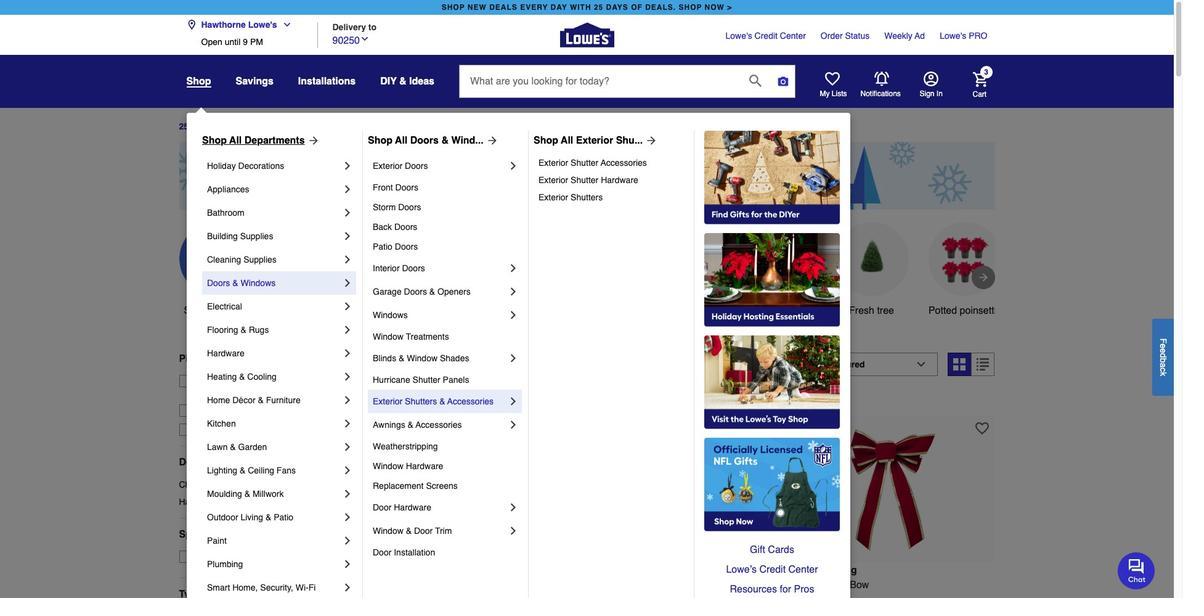 Task type: locate. For each thing, give the bounding box(es) containing it.
gift cards link
[[705, 540, 840, 560]]

exterior inside "exterior shutter accessories" link
[[539, 158, 569, 168]]

& left rugs
[[241, 325, 247, 335]]

door left installation
[[373, 547, 392, 557]]

blinds
[[373, 353, 397, 363]]

heating & cooling link
[[207, 365, 342, 388]]

1 vertical spatial savings button
[[460, 222, 534, 318]]

shutter up exterior shutter hardware at the top of page
[[571, 158, 599, 168]]

doors down shop all doors & wind...
[[405, 161, 428, 171]]

delivery up heating & cooling
[[224, 353, 262, 364]]

>
[[728, 3, 733, 12]]

shutter for hardware
[[571, 175, 599, 185]]

Search Query text field
[[460, 65, 740, 97]]

shutter for panels
[[413, 375, 441, 385]]

decorations for hanukkah decorations
[[220, 497, 266, 507]]

furniture
[[266, 395, 301, 405]]

25 left days
[[179, 122, 189, 132]]

1 horizontal spatial departments
[[245, 135, 305, 146]]

chevron right image for smart home, security, wi-fi
[[342, 581, 354, 594]]

bathroom link
[[207, 201, 342, 224]]

0 horizontal spatial 100-
[[362, 579, 382, 590]]

window hardware
[[373, 461, 444, 471]]

holiday decorations link
[[207, 154, 342, 178]]

0 horizontal spatial compare
[[384, 395, 420, 405]]

chevron right image for moulding & millwork
[[342, 488, 354, 500]]

exterior inside exterior doors 'link'
[[373, 161, 403, 171]]

1 horizontal spatial in
[[599, 594, 607, 598]]

0 vertical spatial arrow right image
[[484, 134, 499, 147]]

0 vertical spatial supplies
[[240, 231, 273, 241]]

1 vertical spatial patio
[[274, 512, 294, 522]]

& inside button
[[400, 76, 407, 87]]

shutter down "exterior shutter accessories"
[[571, 175, 599, 185]]

2 vertical spatial door
[[373, 547, 392, 557]]

198 products in holiday decorations
[[362, 359, 610, 376]]

shutter down blinds & window shades
[[413, 375, 441, 385]]

living inside the outdoor living & patio link
[[241, 512, 263, 522]]

exterior inside exterior shutters & accessories link
[[373, 396, 403, 406]]

lowe's left pro
[[940, 31, 967, 41]]

1 20.62- from the left
[[411, 579, 439, 590]]

hawthorne
[[201, 20, 246, 30], [198, 388, 239, 398]]

arrow right image up the poinsettia
[[978, 271, 990, 283]]

building supplies
[[207, 231, 273, 241]]

moulding & millwork
[[207, 489, 284, 499]]

lowe's home improvement account image
[[924, 72, 939, 86]]

2 horizontal spatial christmas
[[610, 594, 654, 598]]

0 horizontal spatial shutters
[[405, 396, 437, 406]]

0 horizontal spatial count
[[382, 579, 408, 590]]

doors for interior
[[402, 263, 425, 273]]

None search field
[[459, 65, 796, 109]]

appliances link
[[207, 178, 342, 201]]

savings button
[[236, 70, 274, 92], [460, 222, 534, 318]]

0 horizontal spatial white
[[447, 579, 472, 590]]

flooring
[[207, 325, 238, 335]]

window for hardware
[[373, 461, 404, 471]]

2 arrow right image from the left
[[643, 134, 658, 147]]

supplies down building supplies link in the left top of the page
[[244, 255, 277, 264]]

window treatments link
[[373, 327, 520, 346]]

100- inside "100-count 20.62-ft multicolor incandescent plug-in christmas string lights"
[[576, 579, 596, 590]]

2 horizontal spatial living
[[828, 565, 857, 576]]

day
[[551, 3, 568, 12]]

1 100- from the left
[[362, 579, 382, 590]]

window hardware link
[[373, 456, 520, 476]]

2 lights from the left
[[686, 594, 712, 598]]

living for count
[[400, 565, 430, 576]]

exterior inside "shop all exterior shu..." link
[[576, 135, 614, 146]]

e up the d
[[1159, 343, 1169, 348]]

delivery up lawn & garden
[[217, 425, 248, 435]]

search image
[[750, 74, 762, 87]]

window for treatments
[[373, 332, 404, 342]]

shop up exterior doors
[[368, 135, 393, 146]]

1 horizontal spatial windows
[[373, 310, 408, 320]]

0 vertical spatial shop
[[187, 76, 211, 87]]

compare inside 5013254527 element
[[812, 395, 848, 405]]

0 vertical spatial hawthorne
[[201, 20, 246, 30]]

doors up led
[[404, 287, 427, 297]]

departments element
[[179, 456, 342, 468]]

door left trim
[[414, 526, 433, 536]]

windows down the garage
[[373, 310, 408, 320]]

potted poinsettia
[[929, 305, 1003, 316]]

shop all doors & wind...
[[368, 135, 484, 146]]

0 horizontal spatial lights
[[449, 594, 475, 598]]

lighting & ceiling fans link
[[207, 459, 342, 482]]

1 horizontal spatial pickup
[[241, 376, 267, 386]]

window up blinds
[[373, 332, 404, 342]]

1 horizontal spatial plug-
[[576, 594, 599, 598]]

doors for storm
[[398, 202, 421, 212]]

2 vertical spatial shutter
[[413, 375, 441, 385]]

sign
[[920, 89, 935, 98]]

0 horizontal spatial arrow right image
[[484, 134, 499, 147]]

1 vertical spatial departments
[[179, 457, 239, 468]]

2 horizontal spatial in
[[937, 89, 943, 98]]

lowe's down >
[[726, 31, 753, 41]]

living down installation
[[400, 565, 430, 576]]

0 vertical spatial windows
[[241, 278, 276, 288]]

shutter inside 'link'
[[413, 375, 441, 385]]

lowe's down the free store pickup today at:
[[242, 388, 268, 398]]

center up 8.5-
[[789, 564, 818, 575]]

ft down door installation link
[[439, 579, 444, 590]]

20.62- left multicolor
[[625, 579, 653, 590]]

credit for lowe's
[[755, 31, 778, 41]]

arrow right image inside shop all doors & wind... link
[[484, 134, 499, 147]]

exterior for exterior shutter accessories
[[539, 158, 569, 168]]

1 vertical spatial arrow right image
[[978, 271, 990, 283]]

1 horizontal spatial shutters
[[571, 192, 603, 202]]

0 horizontal spatial shop
[[202, 135, 227, 146]]

1 horizontal spatial 100-
[[576, 579, 596, 590]]

shop new deals every day with 25 days of deals. shop now > link
[[439, 0, 735, 15]]

hawthorne inside hawthorne lowe's & nearby stores "button"
[[198, 388, 239, 398]]

departments down lawn
[[179, 457, 239, 468]]

blinds & window shades link
[[373, 346, 507, 370]]

patio down back
[[373, 242, 393, 252]]

0 vertical spatial savings
[[236, 76, 274, 87]]

2 compare from the left
[[812, 395, 848, 405]]

& left ceiling
[[240, 465, 246, 475]]

1 shop from the left
[[442, 3, 465, 12]]

living inside holiday living 8.5-in w red bow
[[828, 565, 857, 576]]

chevron right image for heating & cooling
[[342, 371, 354, 383]]

2 count from the left
[[596, 579, 622, 590]]

all down 25 days of deals on the top left of the page
[[229, 135, 242, 146]]

door down replacement
[[373, 502, 392, 512]]

my lists
[[820, 89, 847, 98]]

0 horizontal spatial ft
[[439, 579, 444, 590]]

hawthorne for hawthorne lowe's
[[201, 20, 246, 30]]

1 horizontal spatial compare
[[812, 395, 848, 405]]

f e e d b a c k
[[1159, 338, 1169, 376]]

heating
[[207, 372, 237, 382]]

back doors
[[373, 222, 418, 232]]

storm
[[373, 202, 396, 212]]

0 vertical spatial deals
[[225, 122, 248, 132]]

lighting & ceiling fans
[[207, 465, 296, 475]]

arrow right image up holiday decorations link
[[305, 134, 320, 147]]

doors inside 'link'
[[405, 161, 428, 171]]

arrow right image inside "shop all exterior shu..." link
[[643, 134, 658, 147]]

lighting
[[207, 465, 237, 475]]

1 vertical spatial windows
[[373, 310, 408, 320]]

hawthorne up open until 9 pm
[[201, 20, 246, 30]]

1 vertical spatial in
[[807, 579, 815, 590]]

& right diy
[[400, 76, 407, 87]]

1 vertical spatial supplies
[[244, 255, 277, 264]]

0 horizontal spatial arrow right image
[[305, 134, 320, 147]]

chevron right image
[[342, 183, 354, 195], [342, 207, 354, 219], [342, 230, 354, 242], [342, 253, 354, 266], [507, 262, 520, 274], [342, 277, 354, 289], [507, 285, 520, 298], [342, 347, 354, 359], [507, 352, 520, 364], [342, 394, 354, 406], [507, 395, 520, 408], [342, 417, 354, 430], [342, 441, 354, 453], [342, 464, 354, 477], [342, 488, 354, 500], [342, 511, 354, 523], [342, 581, 354, 594]]

2 shop from the left
[[368, 135, 393, 146]]

1 e from the top
[[1159, 343, 1169, 348]]

patio up the paint link
[[274, 512, 294, 522]]

2 100- from the left
[[576, 579, 596, 590]]

2 horizontal spatial shop
[[534, 135, 559, 146]]

holiday hosting essentials. image
[[705, 233, 840, 327]]

doors up garage doors & openers
[[402, 263, 425, 273]]

0 horizontal spatial patio
[[274, 512, 294, 522]]

1 horizontal spatial living
[[400, 565, 430, 576]]

& down today
[[271, 388, 276, 398]]

arrow right image up exterior doors 'link'
[[484, 134, 499, 147]]

shop left now
[[679, 3, 702, 12]]

0 horizontal spatial 20.62-
[[411, 579, 439, 590]]

shop left new at the left of page
[[442, 3, 465, 12]]

doors down back doors
[[395, 242, 418, 252]]

25 right with
[[594, 3, 604, 12]]

& down the hurricane shutter panels 'link'
[[440, 396, 445, 406]]

compare inside 1001813120 element
[[384, 395, 420, 405]]

moulding
[[207, 489, 242, 499]]

shop up "exterior shutter accessories"
[[534, 135, 559, 146]]

1 lights from the left
[[449, 594, 475, 598]]

1 horizontal spatial incandescent
[[706, 579, 765, 590]]

exterior shutters & accessories link
[[373, 390, 507, 413]]

shop left electrical
[[184, 305, 207, 316]]

0 horizontal spatial in
[[452, 359, 463, 376]]

doors for garage
[[404, 287, 427, 297]]

shop for shop all exterior shu...
[[534, 135, 559, 146]]

all up exterior doors
[[395, 135, 408, 146]]

1 ft from the left
[[439, 579, 444, 590]]

at:
[[294, 376, 304, 386]]

savings up window treatments link
[[480, 305, 515, 316]]

0 vertical spatial accessories
[[601, 158, 647, 168]]

1 horizontal spatial in
[[807, 579, 815, 590]]

1 shop from the left
[[202, 135, 227, 146]]

hurricane shutter panels link
[[373, 370, 520, 390]]

living down hanukkah decorations link
[[241, 512, 263, 522]]

free store pickup today at:
[[198, 376, 304, 386]]

0 horizontal spatial pickup
[[179, 353, 211, 364]]

chevron right image for exterior shutters & accessories
[[507, 395, 520, 408]]

1 horizontal spatial ft
[[653, 579, 658, 590]]

chevron right image for garage doors & openers
[[507, 285, 520, 298]]

screens
[[426, 481, 458, 491]]

window
[[373, 332, 404, 342], [407, 353, 438, 363], [373, 461, 404, 471], [373, 526, 404, 536]]

100- inside holiday living 100-count 20.62-ft white incandescent plug- in christmas string lights
[[362, 579, 382, 590]]

0 vertical spatial patio
[[373, 242, 393, 252]]

lowe's up pm
[[248, 20, 277, 30]]

chevron right image
[[342, 160, 354, 172], [507, 160, 520, 172], [342, 300, 354, 313], [507, 309, 520, 321], [342, 324, 354, 336], [342, 371, 354, 383], [507, 419, 520, 431], [507, 501, 520, 514], [507, 525, 520, 537], [342, 535, 354, 547], [342, 558, 354, 570]]

shutters for exterior shutters & accessories
[[405, 396, 437, 406]]

1 string from the left
[[420, 594, 446, 598]]

1 vertical spatial pickup
[[241, 376, 267, 386]]

ad
[[915, 31, 926, 41]]

holiday
[[207, 161, 236, 171], [467, 359, 521, 376], [362, 565, 398, 576], [790, 565, 826, 576]]

departments up holiday decorations link
[[245, 135, 305, 146]]

deals up flooring & rugs
[[223, 305, 248, 316]]

exterior inside exterior shutter hardware link
[[539, 175, 569, 185]]

living up red
[[828, 565, 857, 576]]

0 vertical spatial 25
[[594, 3, 604, 12]]

2 string from the left
[[657, 594, 683, 598]]

heart outline image
[[762, 421, 776, 435], [976, 421, 990, 435]]

1 horizontal spatial shop
[[679, 3, 702, 12]]

2 vertical spatial delivery
[[217, 425, 248, 435]]

hardware
[[601, 175, 639, 185], [207, 348, 245, 358], [406, 461, 444, 471], [394, 502, 432, 512]]

credit for lowe's
[[760, 564, 786, 575]]

accessories down panels
[[448, 396, 494, 406]]

shop for shop all deals
[[184, 305, 207, 316]]

exterior shutters link
[[539, 189, 686, 206]]

9
[[243, 37, 248, 47]]

cleaning supplies link
[[207, 248, 342, 271]]

supplies up cleaning supplies
[[240, 231, 273, 241]]

millwork
[[253, 489, 284, 499]]

1 vertical spatial white
[[447, 579, 472, 590]]

in
[[452, 359, 463, 376], [807, 579, 815, 590]]

doors up "storm doors"
[[396, 182, 419, 192]]

lowe's home improvement notification center image
[[875, 72, 889, 86]]

1 horizontal spatial shop
[[368, 135, 393, 146]]

chevron right image for electrical
[[342, 300, 354, 313]]

lowe's inside "link"
[[726, 31, 753, 41]]

led
[[394, 305, 413, 316]]

holiday for holiday living 8.5-in w red bow
[[790, 565, 826, 576]]

holiday inside holiday living 8.5-in w red bow
[[790, 565, 826, 576]]

0 horizontal spatial 25
[[179, 122, 189, 132]]

doors for back
[[395, 222, 418, 232]]

window & door trim
[[373, 526, 455, 536]]

ft inside holiday living 100-count 20.62-ft white incandescent plug- in christmas string lights
[[439, 579, 444, 590]]

& right blinds
[[399, 353, 405, 363]]

savings down pm
[[236, 76, 274, 87]]

0 horizontal spatial in
[[362, 594, 370, 598]]

1 horizontal spatial 25
[[594, 3, 604, 12]]

0 horizontal spatial savings button
[[236, 70, 274, 92]]

window for &
[[373, 526, 404, 536]]

& right lawn
[[230, 442, 236, 452]]

string down multicolor
[[657, 594, 683, 598]]

holiday decorations
[[207, 161, 284, 171]]

1 vertical spatial deals
[[223, 305, 248, 316]]

plug- inside "100-count 20.62-ft multicolor incandescent plug-in christmas string lights"
[[576, 594, 599, 598]]

hawthorne down store
[[198, 388, 239, 398]]

20.62- inside "100-count 20.62-ft multicolor incandescent plug-in christmas string lights"
[[625, 579, 653, 590]]

1 vertical spatial savings
[[480, 305, 515, 316]]

incandescent inside holiday living 100-count 20.62-ft white incandescent plug- in christmas string lights
[[475, 579, 534, 590]]

holiday for holiday decorations
[[207, 161, 236, 171]]

lowe's home improvement cart image
[[973, 72, 988, 87]]

0 vertical spatial shutters
[[571, 192, 603, 202]]

0 vertical spatial plug-
[[536, 579, 559, 590]]

doors down "storm doors"
[[395, 222, 418, 232]]

ft inside "100-count 20.62-ft multicolor incandescent plug-in christmas string lights"
[[653, 579, 658, 590]]

1 horizontal spatial white
[[766, 305, 791, 316]]

list view image
[[978, 358, 990, 370]]

3 shop from the left
[[534, 135, 559, 146]]

credit inside "link"
[[755, 31, 778, 41]]

0 vertical spatial door
[[373, 502, 392, 512]]

1 vertical spatial credit
[[760, 564, 786, 575]]

arrow right image up "exterior shutter accessories" link
[[643, 134, 658, 147]]

today
[[269, 376, 292, 386]]

1 vertical spatial center
[[789, 564, 818, 575]]

ceiling
[[248, 465, 274, 475]]

2 20.62- from the left
[[625, 579, 653, 590]]

incandescent
[[475, 579, 534, 590], [706, 579, 765, 590]]

chevron right image for home décor & furniture
[[342, 394, 354, 406]]

lowe's pro link
[[940, 30, 988, 42]]

pros
[[794, 584, 815, 595]]

2 vertical spatial accessories
[[416, 420, 462, 430]]

arrow right image
[[305, 134, 320, 147], [643, 134, 658, 147]]

25 days of deals link
[[179, 122, 248, 132]]

red
[[830, 579, 848, 590]]

all up flooring
[[210, 305, 220, 316]]

outdoor
[[207, 512, 238, 522]]

shop inside button
[[184, 305, 207, 316]]

accessories up weatherstripping link
[[416, 420, 462, 430]]

in
[[937, 89, 943, 98], [362, 594, 370, 598], [599, 594, 607, 598]]

& up heating
[[214, 353, 221, 364]]

1 vertical spatial shop
[[184, 305, 207, 316]]

credit up resources for pros link
[[760, 564, 786, 575]]

arrow right image inside shop all departments link
[[305, 134, 320, 147]]

doors & windows
[[207, 278, 276, 288]]

exterior inside exterior shutters link
[[539, 192, 569, 202]]

free
[[198, 376, 215, 386]]

potted poinsettia button
[[929, 222, 1003, 318]]

1 incandescent from the left
[[475, 579, 534, 590]]

shutters down hurricane shutter panels
[[405, 396, 437, 406]]

1 vertical spatial plug-
[[576, 594, 599, 598]]

white inside holiday living 100-count 20.62-ft white incandescent plug- in christmas string lights
[[447, 579, 472, 590]]

accessories up exterior shutter hardware link
[[601, 158, 647, 168]]

chevron right image for kitchen
[[342, 417, 354, 430]]

hanukkah decorations
[[179, 497, 266, 507]]

trim
[[435, 526, 452, 536]]

1 horizontal spatial christmas
[[373, 594, 417, 598]]

lights inside "100-count 20.62-ft multicolor incandescent plug-in christmas string lights"
[[686, 594, 712, 598]]

0 horizontal spatial departments
[[179, 457, 239, 468]]

1 count from the left
[[382, 579, 408, 590]]

installation
[[394, 547, 435, 557]]

shop down open
[[187, 76, 211, 87]]

gift
[[750, 544, 766, 556]]

1 horizontal spatial count
[[596, 579, 622, 590]]

lights down multicolor
[[686, 594, 712, 598]]

accessories for exterior shutter accessories
[[601, 158, 647, 168]]

living inside holiday living 100-count 20.62-ft white incandescent plug- in christmas string lights
[[400, 565, 430, 576]]

home décor & furniture
[[207, 395, 301, 405]]

1 horizontal spatial string
[[657, 594, 683, 598]]

1 horizontal spatial savings button
[[460, 222, 534, 318]]

holiday inside holiday living 100-count 20.62-ft white incandescent plug- in christmas string lights
[[362, 565, 398, 576]]

shutters down exterior shutter hardware at the top of page
[[571, 192, 603, 202]]

doors down the 'front doors'
[[398, 202, 421, 212]]

wi-
[[296, 583, 309, 592]]

window up replacement
[[373, 461, 404, 471]]

hawthorne inside hawthorne lowe's button
[[201, 20, 246, 30]]

shop for shop
[[187, 76, 211, 87]]

order
[[821, 31, 843, 41]]

décor
[[233, 395, 256, 405]]

special offers
[[179, 529, 245, 540]]

days
[[606, 3, 629, 12]]

hardware up replacement screens
[[406, 461, 444, 471]]

center left order
[[780, 31, 806, 41]]

1 horizontal spatial arrow right image
[[643, 134, 658, 147]]

delivery up 90250
[[333, 22, 366, 32]]

1 vertical spatial shutter
[[571, 175, 599, 185]]

building
[[207, 231, 238, 241]]

chevron right image for lawn & garden
[[342, 441, 354, 453]]

0 horizontal spatial living
[[241, 512, 263, 522]]

weekly ad
[[885, 31, 926, 41]]

christmas inside holiday living 100-count 20.62-ft white incandescent plug- in christmas string lights
[[373, 594, 417, 598]]

awnings
[[373, 420, 405, 430]]

0 horizontal spatial heart outline image
[[762, 421, 776, 435]]

chevron right image for exterior doors
[[507, 160, 520, 172]]

shop down 25 days of deals on the top left of the page
[[202, 135, 227, 146]]

& right awnings
[[408, 420, 414, 430]]

all for departments
[[229, 135, 242, 146]]

chevron right image for hardware
[[342, 347, 354, 359]]

chevron right image for door hardware
[[507, 501, 520, 514]]

string inside "100-count 20.62-ft multicolor incandescent plug-in christmas string lights"
[[657, 594, 683, 598]]

windows down cleaning supplies link
[[241, 278, 276, 288]]

hardware down replacement screens
[[394, 502, 432, 512]]

2 ft from the left
[[653, 579, 658, 590]]

1 vertical spatial shutters
[[405, 396, 437, 406]]

arrow right image
[[484, 134, 499, 147], [978, 271, 990, 283]]

in inside "100-count 20.62-ft multicolor incandescent plug-in christmas string lights"
[[599, 594, 607, 598]]

0 horizontal spatial string
[[420, 594, 446, 598]]

interior
[[373, 263, 400, 273]]

e up b
[[1159, 348, 1169, 353]]

all inside button
[[210, 305, 220, 316]]

0 vertical spatial center
[[780, 31, 806, 41]]

pickup up hawthorne lowe's & nearby stores
[[241, 376, 267, 386]]

doors for front
[[396, 182, 419, 192]]

1 vertical spatial hawthorne
[[198, 388, 239, 398]]

credit up the search icon
[[755, 31, 778, 41]]

chevron right image for paint
[[342, 535, 354, 547]]

hurricane
[[373, 375, 410, 385]]

patio
[[373, 242, 393, 252], [274, 512, 294, 522]]

0 vertical spatial credit
[[755, 31, 778, 41]]

multicolor
[[661, 579, 703, 590]]

deals right of
[[225, 122, 248, 132]]

door hardware
[[373, 502, 432, 512]]

string down door installation link
[[420, 594, 446, 598]]

outdoor living & patio
[[207, 512, 294, 522]]

doors for patio
[[395, 242, 418, 252]]

in inside holiday living 100-count 20.62-ft white incandescent plug- in christmas string lights
[[362, 594, 370, 598]]

pickup up 'free'
[[179, 353, 211, 364]]

count inside "100-count 20.62-ft multicolor incandescent plug-in christmas string lights"
[[596, 579, 622, 590]]

string
[[420, 594, 446, 598], [657, 594, 683, 598]]

grid view image
[[954, 358, 966, 370]]

20.62- down installation
[[411, 579, 439, 590]]

lights down door installation link
[[449, 594, 475, 598]]

all up "exterior shutter accessories"
[[561, 135, 574, 146]]

pm
[[250, 37, 263, 47]]

1 compare from the left
[[384, 395, 420, 405]]

0 vertical spatial shutter
[[571, 158, 599, 168]]

center for lowe's credit center
[[780, 31, 806, 41]]

0 vertical spatial white
[[766, 305, 791, 316]]

ft left multicolor
[[653, 579, 658, 590]]

days
[[191, 122, 212, 132]]

2 incandescent from the left
[[706, 579, 765, 590]]

window up door installation
[[373, 526, 404, 536]]

back
[[373, 222, 392, 232]]

compare for 1001813120 element
[[384, 395, 420, 405]]

plug- inside holiday living 100-count 20.62-ft white incandescent plug- in christmas string lights
[[536, 579, 559, 590]]

0 horizontal spatial incandescent
[[475, 579, 534, 590]]

1 arrow right image from the left
[[305, 134, 320, 147]]

shop all departments link
[[202, 133, 320, 148]]

1 horizontal spatial savings
[[480, 305, 515, 316]]

chevron right image for blinds & window shades
[[507, 352, 520, 364]]

hawthorne for hawthorne lowe's & nearby stores
[[198, 388, 239, 398]]

center inside "link"
[[780, 31, 806, 41]]



Task type: vqa. For each thing, say whether or not it's contained in the screenshot.
Visit the Lowe's Toy Shop. IMAGE
yes



Task type: describe. For each thing, give the bounding box(es) containing it.
90250
[[333, 35, 360, 46]]

arrow right image for shop all exterior shu...
[[643, 134, 658, 147]]

lowe's home improvement logo image
[[560, 8, 614, 62]]

moulding & millwork link
[[207, 482, 342, 506]]

cleaning supplies
[[207, 255, 277, 264]]

compare for 5013254527 element
[[812, 395, 848, 405]]

incandescent inside "100-count 20.62-ft multicolor incandescent plug-in christmas string lights"
[[706, 579, 765, 590]]

patio doors link
[[373, 237, 520, 256]]

location image
[[187, 20, 196, 30]]

doors down the "cleaning"
[[207, 278, 230, 288]]

stores
[[308, 388, 331, 398]]

christmas inside "100-count 20.62-ft multicolor incandescent plug-in christmas string lights"
[[610, 594, 654, 598]]

status
[[846, 31, 870, 41]]

tree
[[878, 305, 895, 316]]

holiday for holiday living 100-count 20.62-ft white incandescent plug- in christmas string lights
[[362, 565, 398, 576]]

chevron right image for bathroom
[[342, 207, 354, 219]]

1 horizontal spatial patio
[[373, 242, 393, 252]]

christmas decorations link
[[179, 478, 342, 491]]

weekly ad link
[[885, 30, 926, 42]]

chevron right image for outdoor living & patio
[[342, 511, 354, 523]]

on
[[201, 552, 213, 562]]

hardware down flooring
[[207, 348, 245, 358]]

in inside holiday living 8.5-in w red bow
[[807, 579, 815, 590]]

exterior doors link
[[373, 154, 507, 178]]

notifications
[[861, 89, 901, 98]]

plumbing link
[[207, 552, 342, 576]]

replacement screens
[[373, 481, 458, 491]]

cart
[[973, 90, 987, 98]]

shop all deals button
[[179, 222, 253, 318]]

& up door installation
[[406, 526, 412, 536]]

potted
[[929, 305, 958, 316]]

replacement
[[373, 481, 424, 491]]

shutter for accessories
[[571, 158, 599, 168]]

1 vertical spatial delivery
[[224, 353, 262, 364]]

2 e from the top
[[1159, 348, 1169, 353]]

center for lowe's credit center
[[789, 564, 818, 575]]

lists
[[832, 89, 847, 98]]

& down cleaning supplies
[[233, 278, 238, 288]]

home
[[207, 395, 230, 405]]

until
[[225, 37, 241, 47]]

shu...
[[616, 135, 643, 146]]

exterior for exterior shutters
[[539, 192, 569, 202]]

1 vertical spatial door
[[414, 526, 433, 536]]

sale
[[215, 552, 232, 562]]

all for exterior
[[561, 135, 574, 146]]

& inside "button"
[[271, 388, 276, 398]]

decorations for holiday decorations
[[238, 161, 284, 171]]

fresh tree
[[850, 305, 895, 316]]

of
[[214, 122, 222, 132]]

decorations for christmas decorations
[[220, 480, 266, 489]]

door hardware link
[[373, 496, 507, 519]]

shop for shop all doors & wind...
[[368, 135, 393, 146]]

1 vertical spatial accessories
[[448, 396, 494, 406]]

chevron down image
[[360, 34, 370, 43]]

lowe's inside "button"
[[242, 388, 268, 398]]

awnings & accessories link
[[373, 413, 507, 437]]

on sale
[[201, 552, 232, 562]]

exterior for exterior shutter hardware
[[539, 175, 569, 185]]

security,
[[260, 583, 293, 592]]

chevron right image for doors & windows
[[342, 277, 354, 289]]

doors for exterior
[[405, 161, 428, 171]]

& inside 'link'
[[240, 465, 246, 475]]

window treatments
[[373, 332, 449, 342]]

& right store
[[239, 372, 245, 382]]

find gifts for the diyer. image
[[705, 131, 840, 224]]

& left millwork
[[245, 489, 250, 499]]

lawn & garden link
[[207, 435, 342, 459]]

5013254527 element
[[790, 394, 848, 406]]

0 vertical spatial pickup
[[179, 353, 211, 364]]

fast delivery
[[198, 425, 248, 435]]

hurricane shutter panels
[[373, 375, 469, 385]]

1 horizontal spatial arrow right image
[[978, 271, 990, 283]]

25 days of deals. shop new deals every day. while supplies last. image
[[179, 142, 995, 210]]

arrow right image for shop all departments
[[305, 134, 320, 147]]

living for patio
[[241, 512, 263, 522]]

0 vertical spatial delivery
[[333, 22, 366, 32]]

exterior for exterior shutters & accessories
[[373, 396, 403, 406]]

outdoor living & patio link
[[207, 506, 342, 529]]

in inside button
[[937, 89, 943, 98]]

& down hanukkah decorations link
[[266, 512, 271, 522]]

string inside holiday living 100-count 20.62-ft white incandescent plug- in christmas string lights
[[420, 594, 446, 598]]

heating & cooling
[[207, 372, 277, 382]]

chevron right image for building supplies
[[342, 230, 354, 242]]

exterior for exterior doors
[[373, 161, 403, 171]]

my lists link
[[820, 72, 847, 99]]

fi
[[309, 583, 316, 592]]

electrical link
[[207, 295, 342, 318]]

chevron right image for lighting & ceiling fans
[[342, 464, 354, 477]]

front
[[373, 182, 393, 192]]

chevron right image for plumbing
[[342, 558, 354, 570]]

& left the wind... in the top left of the page
[[442, 135, 449, 146]]

diy & ideas button
[[381, 70, 435, 92]]

all for deals
[[210, 305, 220, 316]]

store
[[218, 376, 238, 386]]

& right décor
[[258, 395, 264, 405]]

lowe's home improvement lists image
[[825, 72, 840, 86]]

for
[[780, 584, 792, 595]]

deals inside button
[[223, 305, 248, 316]]

& left 'openers'
[[430, 287, 435, 297]]

plumbing
[[207, 559, 243, 569]]

lowe's inside button
[[248, 20, 277, 30]]

door for door hardware
[[373, 502, 392, 512]]

3
[[985, 68, 989, 77]]

lowe's credit center
[[726, 31, 806, 41]]

deals.
[[646, 3, 676, 12]]

chevron right image for awnings & accessories
[[507, 419, 520, 431]]

weekly
[[885, 31, 913, 41]]

led button
[[367, 222, 441, 318]]

exterior shutters
[[539, 192, 603, 202]]

chevron right image for interior doors
[[507, 262, 520, 274]]

0 vertical spatial departments
[[245, 135, 305, 146]]

smart home, security, wi-fi link
[[207, 576, 342, 598]]

shutters for exterior shutters
[[571, 192, 603, 202]]

to
[[369, 22, 377, 32]]

1001813120 element
[[362, 394, 420, 406]]

holiday living 8.5-in w red bow
[[790, 565, 870, 590]]

weatherstripping link
[[373, 437, 520, 456]]

0 horizontal spatial windows
[[241, 278, 276, 288]]

2 shop from the left
[[679, 3, 702, 12]]

smart home, security, wi-fi
[[207, 583, 316, 592]]

window up hurricane shutter panels
[[407, 353, 438, 363]]

accessories for awnings & accessories
[[416, 420, 462, 430]]

shop button
[[187, 75, 211, 88]]

supplies for cleaning supplies
[[244, 255, 277, 264]]

lowe's pro
[[940, 31, 988, 41]]

interior doors
[[373, 263, 425, 273]]

hardware down "exterior shutter accessories" link
[[601, 175, 639, 185]]

b
[[1159, 358, 1169, 362]]

back doors link
[[373, 217, 520, 237]]

chat invite button image
[[1118, 552, 1156, 589]]

door for door installation
[[373, 547, 392, 557]]

white inside button
[[766, 305, 791, 316]]

christmas decorations
[[179, 480, 266, 489]]

1 vertical spatial 25
[[179, 122, 189, 132]]

d
[[1159, 353, 1169, 358]]

chevron right image for windows
[[507, 309, 520, 321]]

a
[[1159, 362, 1169, 367]]

garden
[[238, 442, 267, 452]]

living for in
[[828, 565, 857, 576]]

0 horizontal spatial christmas
[[179, 480, 218, 489]]

paint link
[[207, 529, 342, 552]]

hardware link
[[207, 342, 342, 365]]

shop all exterior shu...
[[534, 135, 643, 146]]

count inside holiday living 100-count 20.62-ft white incandescent plug- in christmas string lights
[[382, 579, 408, 590]]

hawthorne lowe's & nearby stores button
[[198, 387, 331, 399]]

open until 9 pm
[[201, 37, 263, 47]]

visit the lowe's toy shop. image
[[705, 335, 840, 429]]

supplies for building supplies
[[240, 231, 273, 241]]

chevron down image
[[277, 20, 292, 30]]

doors up exterior doors 'link'
[[410, 135, 439, 146]]

2 heart outline image from the left
[[976, 421, 990, 435]]

chevron right image for window & door trim
[[507, 525, 520, 537]]

chevron right image for flooring & rugs
[[342, 324, 354, 336]]

25 days of deals
[[179, 122, 248, 132]]

exterior shutter hardware link
[[539, 171, 686, 189]]

0 vertical spatial in
[[452, 359, 463, 376]]

20.62- inside holiday living 100-count 20.62-ft white incandescent plug- in christmas string lights
[[411, 579, 439, 590]]

0 horizontal spatial savings
[[236, 76, 274, 87]]

lawn & garden
[[207, 442, 267, 452]]

shop new deals every day with 25 days of deals. shop now >
[[442, 3, 733, 12]]

camera image
[[777, 75, 790, 88]]

all for doors
[[395, 135, 408, 146]]

f e e d b a c k button
[[1153, 318, 1175, 396]]

hawthorne lowe's & nearby stores
[[198, 388, 331, 398]]

officially licensed n f l gifts. shop now. image
[[705, 438, 840, 531]]

shop for shop all departments
[[202, 135, 227, 146]]

with
[[570, 3, 592, 12]]

order status
[[821, 31, 870, 41]]

chevron right image for holiday decorations
[[342, 160, 354, 172]]

25 inside the shop new deals every day with 25 days of deals. shop now > 'link'
[[594, 3, 604, 12]]

chevron right image for appliances
[[342, 183, 354, 195]]

0 vertical spatial savings button
[[236, 70, 274, 92]]

sign in button
[[920, 72, 943, 99]]

pickup & delivery
[[179, 353, 262, 364]]

exterior doors
[[373, 161, 428, 171]]

chevron right image for cleaning supplies
[[342, 253, 354, 266]]

storm doors link
[[373, 197, 520, 217]]

1 heart outline image from the left
[[762, 421, 776, 435]]

lights inside holiday living 100-count 20.62-ft white incandescent plug- in christmas string lights
[[449, 594, 475, 598]]

hanging decoration button
[[648, 222, 722, 333]]



